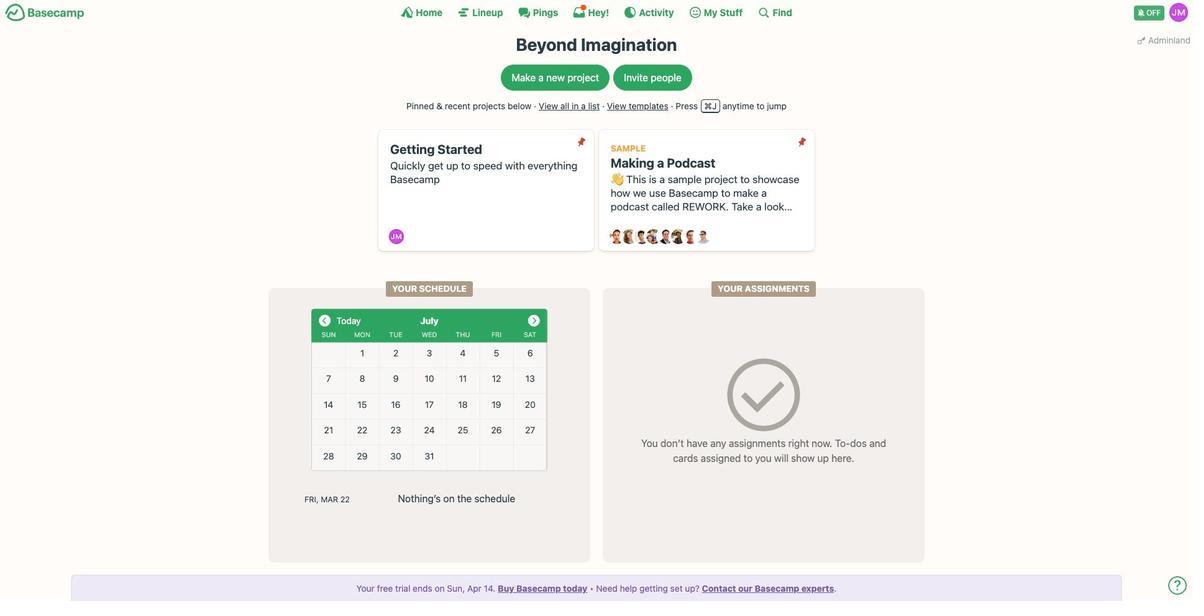 Task type: locate. For each thing, give the bounding box(es) containing it.
nicole katz image
[[671, 230, 686, 245]]

jer mill image
[[389, 230, 404, 245]]

keyboard shortcut: ⌘ + / image
[[758, 6, 770, 19]]

victor cooper image
[[696, 230, 711, 245]]

jer mill image
[[1170, 3, 1189, 22]]

steve marsh image
[[683, 230, 698, 245]]



Task type: describe. For each thing, give the bounding box(es) containing it.
josh fiske image
[[659, 230, 674, 245]]

cheryl walters image
[[622, 230, 637, 245]]

switch accounts image
[[5, 3, 85, 22]]

jennifer young image
[[647, 230, 662, 245]]

jared davis image
[[634, 230, 649, 245]]

main element
[[0, 0, 1193, 24]]

annie bryan image
[[610, 230, 625, 245]]



Task type: vqa. For each thing, say whether or not it's contained in the screenshot.
annie bryan icon on the right of page
yes



